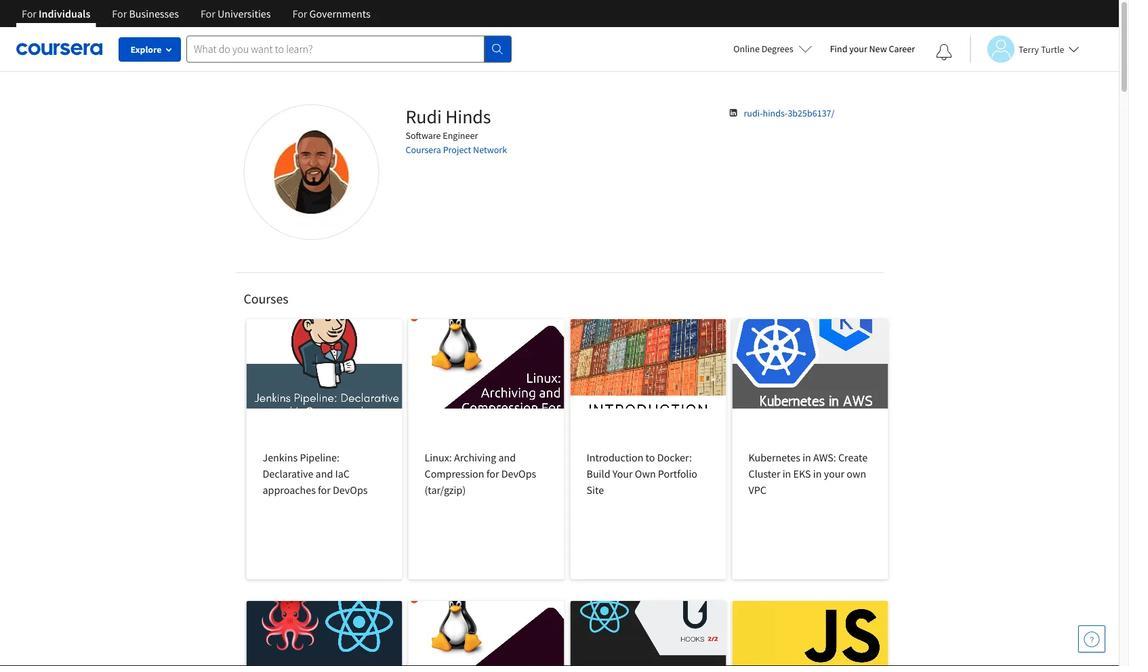 Task type: locate. For each thing, give the bounding box(es) containing it.
for left universities
[[201, 7, 215, 20]]

for down pipeline:
[[318, 483, 331, 497]]

1 horizontal spatial devops
[[502, 467, 536, 481]]

0 horizontal spatial your
[[824, 467, 845, 481]]

for left individuals
[[22, 7, 37, 20]]

degrees
[[762, 43, 794, 55]]

show notifications image
[[936, 44, 953, 60]]

1 horizontal spatial for
[[487, 467, 499, 481]]

0 vertical spatial your
[[850, 43, 868, 55]]

find
[[830, 43, 848, 55]]

for inside linux: archiving and compression for devops (tar/gzip)
[[487, 467, 499, 481]]

1 vertical spatial devops
[[333, 483, 368, 497]]

jenkins
[[263, 451, 298, 464]]

coursera project network link
[[406, 144, 507, 156]]

banner navigation
[[11, 0, 381, 37]]

1 vertical spatial and
[[316, 467, 333, 481]]

4 for from the left
[[293, 7, 307, 20]]

create
[[839, 451, 868, 464]]

profile image
[[244, 104, 379, 240]]

software
[[406, 130, 441, 142]]

1 vertical spatial for
[[318, 483, 331, 497]]

help center image
[[1084, 631, 1100, 648]]

find your new career link
[[824, 41, 922, 58]]

for for businesses
[[112, 7, 127, 20]]

1 vertical spatial your
[[824, 467, 845, 481]]

and
[[499, 451, 516, 464], [316, 467, 333, 481]]

in
[[803, 451, 811, 464], [783, 467, 792, 481], [814, 467, 822, 481]]

and right the archiving
[[499, 451, 516, 464]]

for down the archiving
[[487, 467, 499, 481]]

eks
[[794, 467, 811, 481]]

1 horizontal spatial your
[[850, 43, 868, 55]]

for
[[487, 467, 499, 481], [318, 483, 331, 497]]

pipeline:
[[300, 451, 340, 464]]

online
[[734, 43, 760, 55]]

explore button
[[119, 37, 181, 62]]

for
[[22, 7, 37, 20], [112, 7, 127, 20], [201, 7, 215, 20], [293, 7, 307, 20]]

archiving
[[454, 451, 496, 464]]

0 horizontal spatial for
[[318, 483, 331, 497]]

online degrees
[[734, 43, 794, 55]]

3 for from the left
[[201, 7, 215, 20]]

and inside jenkins pipeline: declarative and iac approaches for devops
[[316, 467, 333, 481]]

0 horizontal spatial and
[[316, 467, 333, 481]]

0 vertical spatial for
[[487, 467, 499, 481]]

terry turtle
[[1019, 43, 1065, 55]]

your
[[850, 43, 868, 55], [824, 467, 845, 481]]

your right find
[[850, 43, 868, 55]]

3b25b6137/
[[788, 107, 835, 119]]

in right eks
[[814, 467, 822, 481]]

jenkins pipeline: declarative and iac approaches for devops
[[263, 451, 368, 497]]

for left businesses
[[112, 7, 127, 20]]

None search field
[[186, 36, 512, 63]]

approaches
[[263, 483, 316, 497]]

1 horizontal spatial and
[[499, 451, 516, 464]]

your down aws:
[[824, 467, 845, 481]]

own
[[635, 467, 656, 481]]

devops
[[502, 467, 536, 481], [333, 483, 368, 497]]

in up eks
[[803, 451, 811, 464]]

in left eks
[[783, 467, 792, 481]]

devops right compression
[[502, 467, 536, 481]]

for left 'governments'
[[293, 7, 307, 20]]

and down pipeline:
[[316, 467, 333, 481]]

cluster
[[749, 467, 781, 481]]

kubernetes in aws: create cluster in eks in your own vpc link
[[733, 319, 889, 580]]

rudi-hinds-3b25b6137/
[[744, 107, 835, 119]]

for businesses
[[112, 7, 179, 20]]

for for universities
[[201, 7, 215, 20]]

individuals
[[39, 7, 90, 20]]

career
[[889, 43, 915, 55]]

declarative
[[263, 467, 314, 481]]

2 horizontal spatial in
[[814, 467, 822, 481]]

build
[[587, 467, 611, 481]]

0 horizontal spatial devops
[[333, 483, 368, 497]]

1 for from the left
[[22, 7, 37, 20]]

2 for from the left
[[112, 7, 127, 20]]

linux: archiving and compression for devops (tar/gzip)
[[425, 451, 536, 497]]

0 vertical spatial devops
[[502, 467, 536, 481]]

hinds
[[446, 105, 491, 128]]

0 vertical spatial and
[[499, 451, 516, 464]]

engineer
[[443, 130, 478, 142]]

vpc
[[749, 483, 767, 497]]

devops down iac
[[333, 483, 368, 497]]

project
[[443, 144, 471, 156]]

(tar/gzip)
[[425, 483, 466, 497]]

and inside linux: archiving and compression for devops (tar/gzip)
[[499, 451, 516, 464]]



Task type: describe. For each thing, give the bounding box(es) containing it.
hinds-
[[763, 107, 788, 119]]

rudi hinds software engineer coursera project network
[[406, 105, 507, 156]]

for for individuals
[[22, 7, 37, 20]]

new
[[870, 43, 887, 55]]

terry turtle button
[[970, 36, 1080, 63]]

docker:
[[657, 451, 692, 464]]

terry
[[1019, 43, 1040, 55]]

compression
[[425, 467, 484, 481]]

to
[[646, 451, 655, 464]]

courses
[[244, 291, 288, 307]]

your inside find your new career 'link'
[[850, 43, 868, 55]]

0 horizontal spatial in
[[783, 467, 792, 481]]

businesses
[[129, 7, 179, 20]]

What do you want to learn? text field
[[186, 36, 485, 63]]

devops inside linux: archiving and compression for devops (tar/gzip)
[[502, 467, 536, 481]]

universities
[[218, 7, 271, 20]]

coursera
[[406, 144, 441, 156]]

network
[[473, 144, 507, 156]]

site
[[587, 483, 604, 497]]

rudi-hinds-3b25b6137/ link
[[744, 107, 835, 119]]

linux:
[[425, 451, 452, 464]]

for for governments
[[293, 7, 307, 20]]

for universities
[[201, 7, 271, 20]]

1 horizontal spatial in
[[803, 451, 811, 464]]

coursera image
[[16, 38, 102, 60]]

devops inside jenkins pipeline: declarative and iac approaches for devops
[[333, 483, 368, 497]]

portfolio
[[658, 467, 698, 481]]

online degrees button
[[723, 34, 824, 64]]

introduction to docker: build your own portfolio site link
[[571, 319, 727, 580]]

iac
[[335, 467, 350, 481]]

find your new career
[[830, 43, 915, 55]]

own
[[847, 467, 867, 481]]

introduction to docker: build your own portfolio site
[[587, 451, 698, 497]]

for individuals
[[22, 7, 90, 20]]

your
[[613, 467, 633, 481]]

aws:
[[814, 451, 837, 464]]

linux: archiving and compression for devops (tar/gzip) link
[[409, 319, 564, 580]]

rudi
[[406, 105, 442, 128]]

introduction
[[587, 451, 644, 464]]

rudi-
[[744, 107, 763, 119]]

explore
[[131, 43, 162, 56]]

for inside jenkins pipeline: declarative and iac approaches for devops
[[318, 483, 331, 497]]

governments
[[310, 7, 371, 20]]

your inside the kubernetes in aws: create cluster in eks in your own vpc
[[824, 467, 845, 481]]

turtle
[[1041, 43, 1065, 55]]

kubernetes in aws: create cluster in eks in your own vpc
[[749, 451, 868, 497]]

jenkins pipeline: declarative and iac approaches for devops link
[[246, 319, 402, 580]]

kubernetes
[[749, 451, 801, 464]]

for governments
[[293, 7, 371, 20]]



Task type: vqa. For each thing, say whether or not it's contained in the screenshot.
and within Jenkins Pipeline: Declarative and IaC approaches for DevOps
yes



